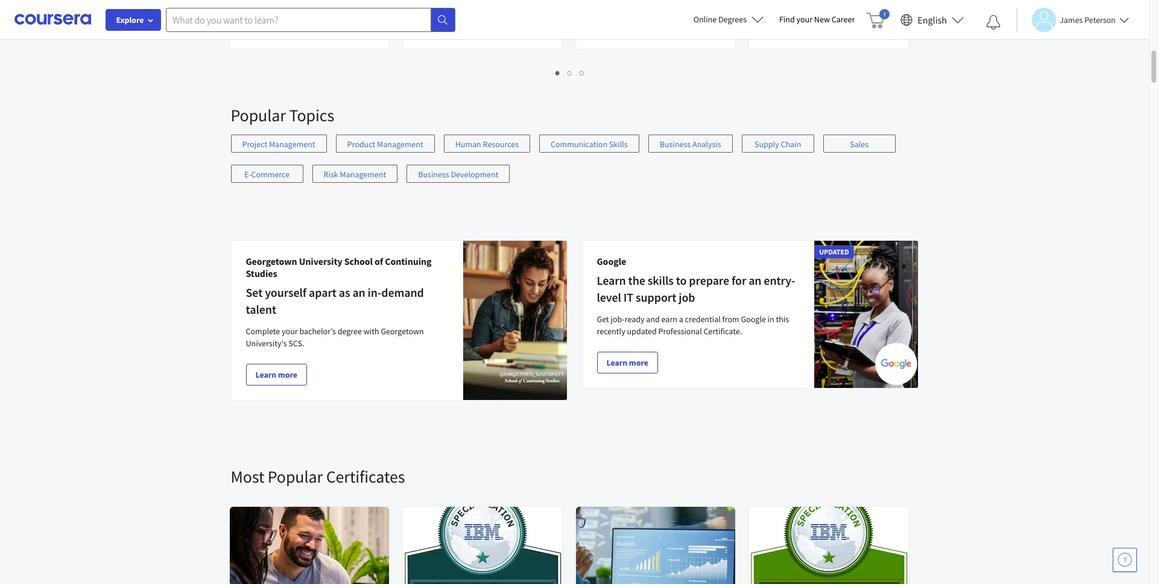 Task type: describe. For each thing, give the bounding box(es) containing it.
learn for set yourself apart as an in-demand talent
[[256, 369, 276, 380]]

and
[[647, 314, 660, 325]]

james peterson button
[[1017, 8, 1130, 32]]

project
[[242, 139, 267, 150]]

analysis
[[693, 139, 722, 150]]

most popular certificates carousel element
[[225, 430, 1159, 584]]

management for risk management
[[340, 169, 386, 180]]

english
[[918, 14, 947, 26]]

get job-ready and earn a credential from google in this recently updated professional certificate.
[[597, 314, 789, 337]]

learn the skills to prepare for an entry- level it support job link
[[597, 273, 796, 305]]

complete
[[246, 326, 280, 337]]

georgetown university school of continuing studies set yourself apart as an in-demand talent
[[246, 255, 432, 317]]

find your new career link
[[774, 12, 861, 27]]

job
[[679, 290, 695, 305]]

learn more for learn the skills to prepare for an entry- level it support job
[[607, 357, 649, 368]]

human resources link
[[444, 135, 530, 153]]

management for product management
[[377, 139, 423, 150]]

your for complete
[[282, 326, 298, 337]]

more for learn the skills to prepare for an entry- level it support job
[[629, 357, 649, 368]]

demand
[[382, 285, 424, 300]]

commerce
[[251, 169, 290, 180]]

job-
[[611, 314, 625, 325]]

list containing project management
[[231, 135, 919, 195]]

entry-
[[764, 273, 796, 288]]

2
[[568, 67, 573, 78]]

1 button
[[552, 66, 564, 80]]

What do you want to learn? text field
[[166, 8, 431, 32]]

2 button
[[564, 66, 576, 80]]

chain
[[781, 139, 802, 150]]

as
[[339, 285, 350, 300]]

popular topics
[[231, 104, 334, 126]]

talent
[[246, 302, 276, 317]]

business for business analysis
[[660, 139, 691, 150]]

show notifications image
[[987, 15, 1001, 30]]

recently
[[597, 326, 626, 337]]

e-commerce link
[[231, 165, 303, 183]]

online
[[694, 14, 717, 25]]

certificate.
[[704, 326, 742, 337]]

explore
[[116, 14, 144, 25]]

level
[[597, 290, 622, 305]]

set
[[246, 285, 263, 300]]

yourself
[[265, 285, 307, 300]]

in
[[768, 314, 775, 325]]

google learn the skills to prepare for an entry- level it support job
[[597, 255, 796, 305]]

human resources
[[455, 139, 519, 150]]

the
[[629, 273, 646, 288]]

peterson
[[1085, 14, 1116, 25]]

3 button
[[576, 66, 588, 80]]

shopping cart: 1 item image
[[867, 9, 890, 28]]

learn for learn the skills to prepare for an entry- level it support job
[[607, 357, 628, 368]]

supply chain link
[[742, 135, 814, 153]]

business development
[[418, 169, 499, 180]]

ibm data analyst professional certificate by ibm, image
[[576, 507, 736, 584]]

1
[[556, 67, 561, 78]]

project management link
[[231, 135, 327, 153]]

learn inside the google learn the skills to prepare for an entry- level it support job
[[597, 273, 626, 288]]

complete your bachelor's degree with georgetown university's scs.
[[246, 326, 424, 349]]

e-
[[244, 169, 251, 180]]

1 course link from the left
[[228, 0, 390, 50]]

product management link
[[336, 135, 435, 153]]

learn more for set yourself apart as an in-demand talent
[[256, 369, 297, 380]]

school
[[344, 255, 373, 267]]

business development link
[[407, 165, 510, 183]]

2 course from the left
[[412, 28, 437, 39]]

communication skills link
[[540, 135, 640, 153]]

list containing 1
[[231, 66, 910, 80]]

career
[[832, 14, 855, 25]]

risk
[[324, 169, 338, 180]]

english button
[[896, 0, 969, 39]]

business for business development
[[418, 169, 449, 180]]

human
[[455, 139, 481, 150]]

topics
[[289, 104, 334, 126]]

james
[[1060, 14, 1083, 25]]

most
[[231, 466, 264, 488]]

bachelor's
[[300, 326, 336, 337]]

your for find
[[797, 14, 813, 25]]

business analysis
[[660, 139, 722, 150]]

updated
[[627, 326, 657, 337]]

degrees
[[719, 14, 747, 25]]

earn
[[662, 314, 678, 325]]

in-
[[368, 285, 382, 300]]

university's
[[246, 338, 287, 349]]



Task type: locate. For each thing, give the bounding box(es) containing it.
management
[[269, 139, 315, 150], [377, 139, 423, 150], [340, 169, 386, 180]]

learn more down university's
[[256, 369, 297, 380]]

0 horizontal spatial learn more link
[[246, 364, 307, 386]]

prepare
[[689, 273, 730, 288]]

1 horizontal spatial business
[[660, 139, 691, 150]]

apart
[[309, 285, 337, 300]]

a
[[679, 314, 684, 325]]

google
[[597, 255, 627, 267], [741, 314, 766, 325]]

management inside the project management link
[[269, 139, 315, 150]]

supply
[[755, 139, 780, 150]]

development
[[451, 169, 499, 180]]

project management
[[242, 139, 315, 150]]

an right for
[[749, 273, 762, 288]]

0 vertical spatial list
[[231, 66, 910, 80]]

1 vertical spatial list
[[231, 135, 919, 195]]

0 horizontal spatial learn more
[[256, 369, 297, 380]]

None search field
[[166, 8, 456, 32]]

learn more
[[607, 357, 649, 368], [256, 369, 297, 380]]

this
[[776, 314, 789, 325]]

communication
[[551, 139, 608, 150]]

business inside business analysis link
[[660, 139, 691, 150]]

an
[[749, 273, 762, 288], [353, 285, 366, 300]]

more for set yourself apart as an in-demand talent
[[278, 369, 297, 380]]

coursera image
[[14, 10, 91, 29]]

communication skills
[[551, 139, 628, 150]]

learn more link
[[597, 352, 658, 374], [246, 364, 307, 386]]

key technologies for business specialization by ibm, image
[[403, 507, 563, 584]]

course
[[239, 28, 264, 39], [412, 28, 437, 39]]

your right find
[[797, 14, 813, 25]]

georgetown inside georgetown university school of continuing studies set yourself apart as an in-demand talent
[[246, 255, 297, 267]]

1 horizontal spatial an
[[749, 273, 762, 288]]

for
[[732, 273, 747, 288]]

management down product
[[340, 169, 386, 180]]

0 horizontal spatial course
[[239, 28, 264, 39]]

risk management link
[[312, 165, 398, 183]]

learn more link for learn the skills to prepare for an entry- level it support job
[[597, 352, 658, 374]]

more down scs.
[[278, 369, 297, 380]]

google up level
[[597, 255, 627, 267]]

support
[[636, 290, 677, 305]]

google inside get job-ready and earn a credential from google in this recently updated professional certificate.
[[741, 314, 766, 325]]

business left analysis
[[660, 139, 691, 150]]

1 horizontal spatial learn more link
[[597, 352, 658, 374]]

learn more down updated
[[607, 357, 649, 368]]

1 course from the left
[[239, 28, 264, 39]]

popular up project
[[231, 104, 286, 126]]

degree
[[338, 326, 362, 337]]

scs.
[[289, 338, 304, 349]]

ready
[[625, 314, 645, 325]]

2 vertical spatial learn
[[256, 369, 276, 380]]

learn more link down updated
[[597, 352, 658, 374]]

georgetown up yourself
[[246, 255, 297, 267]]

supply chain
[[755, 139, 802, 150]]

google left in
[[741, 314, 766, 325]]

your inside 'link'
[[797, 14, 813, 25]]

0 horizontal spatial an
[[353, 285, 366, 300]]

1 horizontal spatial georgetown
[[381, 326, 424, 337]]

your
[[797, 14, 813, 25], [282, 326, 298, 337]]

1 vertical spatial google
[[741, 314, 766, 325]]

0 horizontal spatial business
[[418, 169, 449, 180]]

skills
[[648, 273, 674, 288]]

explore button
[[106, 9, 161, 31]]

university
[[299, 255, 343, 267]]

certificates
[[326, 466, 405, 488]]

1 horizontal spatial course link
[[402, 0, 563, 50]]

learn
[[597, 273, 626, 288], [607, 357, 628, 368], [256, 369, 276, 380]]

0 vertical spatial georgetown
[[246, 255, 297, 267]]

business inside "business development" link
[[418, 169, 449, 180]]

0 vertical spatial more
[[629, 357, 649, 368]]

2 list from the top
[[231, 135, 919, 195]]

1 horizontal spatial google
[[741, 314, 766, 325]]

professional
[[659, 326, 702, 337]]

get
[[597, 314, 609, 325]]

more down updated
[[629, 357, 649, 368]]

management inside risk management link
[[340, 169, 386, 180]]

0 vertical spatial google
[[597, 255, 627, 267]]

learn more link down university's
[[246, 364, 307, 386]]

learn up level
[[597, 273, 626, 288]]

list
[[231, 66, 910, 80], [231, 135, 919, 195]]

management for project management
[[269, 139, 315, 150]]

an inside georgetown university school of continuing studies set yourself apart as an in-demand talent
[[353, 285, 366, 300]]

1 horizontal spatial more
[[629, 357, 649, 368]]

1 horizontal spatial your
[[797, 14, 813, 25]]

risk management
[[324, 169, 386, 180]]

0 vertical spatial learn more
[[607, 357, 649, 368]]

learn down university's
[[256, 369, 276, 380]]

with
[[364, 326, 379, 337]]

1 vertical spatial more
[[278, 369, 297, 380]]

james peterson
[[1060, 14, 1116, 25]]

to
[[676, 273, 687, 288]]

0 vertical spatial your
[[797, 14, 813, 25]]

your inside complete your bachelor's degree with georgetown university's scs.
[[282, 326, 298, 337]]

learn more link for set yourself apart as an in-demand talent
[[246, 364, 307, 386]]

1 vertical spatial learn more
[[256, 369, 297, 380]]

find your new career
[[780, 14, 855, 25]]

help center image
[[1118, 553, 1133, 567]]

business
[[660, 139, 691, 150], [418, 169, 449, 180]]

0 horizontal spatial your
[[282, 326, 298, 337]]

most popular certificates
[[231, 466, 405, 488]]

0 horizontal spatial more
[[278, 369, 297, 380]]

0 vertical spatial learn
[[597, 273, 626, 288]]

3
[[580, 67, 585, 78]]

popular
[[231, 104, 286, 126], [268, 466, 323, 488]]

studies
[[246, 267, 277, 279]]

product
[[347, 139, 375, 150]]

set yourself apart as an in-demand talent link
[[246, 285, 424, 317]]

1 horizontal spatial course
[[412, 28, 437, 39]]

1 list from the top
[[231, 66, 910, 80]]

google project management: professional certificate by google, image
[[230, 507, 390, 584]]

1 vertical spatial popular
[[268, 466, 323, 488]]

online degrees
[[694, 14, 747, 25]]

from
[[723, 314, 740, 325]]

learn down "recently"
[[607, 357, 628, 368]]

an inside the google learn the skills to prepare for an entry- level it support job
[[749, 273, 762, 288]]

popular inside most popular certificates carousel element
[[268, 466, 323, 488]]

more
[[629, 357, 649, 368], [278, 369, 297, 380]]

e-commerce
[[244, 169, 290, 180]]

1 vertical spatial business
[[418, 169, 449, 180]]

product management
[[347, 139, 423, 150]]

1 vertical spatial learn
[[607, 357, 628, 368]]

resources
[[483, 139, 519, 150]]

georgetown inside complete your bachelor's degree with georgetown university's scs.
[[381, 326, 424, 337]]

2 course link from the left
[[402, 0, 563, 50]]

popular right most at the bottom
[[268, 466, 323, 488]]

business analysis link
[[649, 135, 733, 153]]

0 vertical spatial business
[[660, 139, 691, 150]]

it
[[624, 290, 634, 305]]

course link
[[228, 0, 390, 50], [402, 0, 563, 50]]

new
[[815, 14, 830, 25]]

online degrees button
[[684, 6, 774, 33]]

sales link
[[824, 135, 896, 153]]

0 horizontal spatial course link
[[228, 0, 390, 50]]

skills
[[609, 139, 628, 150]]

georgetown right with
[[381, 326, 424, 337]]

management inside product management link
[[377, 139, 423, 150]]

an right 'as'
[[353, 285, 366, 300]]

1 vertical spatial georgetown
[[381, 326, 424, 337]]

0 vertical spatial popular
[[231, 104, 286, 126]]

business left development
[[418, 169, 449, 180]]

georgetown
[[246, 255, 297, 267], [381, 326, 424, 337]]

continuing
[[385, 255, 432, 267]]

1 horizontal spatial learn more
[[607, 357, 649, 368]]

google inside the google learn the skills to prepare for an entry- level it support job
[[597, 255, 627, 267]]

of
[[375, 255, 383, 267]]

management right product
[[377, 139, 423, 150]]

0 horizontal spatial google
[[597, 255, 627, 267]]

find
[[780, 14, 795, 25]]

management down popular topics
[[269, 139, 315, 150]]

your up scs.
[[282, 326, 298, 337]]

1 vertical spatial your
[[282, 326, 298, 337]]

credential
[[685, 314, 721, 325]]

ibm ai foundations for business specialization by ibm, ibm , image
[[749, 507, 909, 584]]

0 horizontal spatial georgetown
[[246, 255, 297, 267]]



Task type: vqa. For each thing, say whether or not it's contained in the screenshot.
My Learning
no



